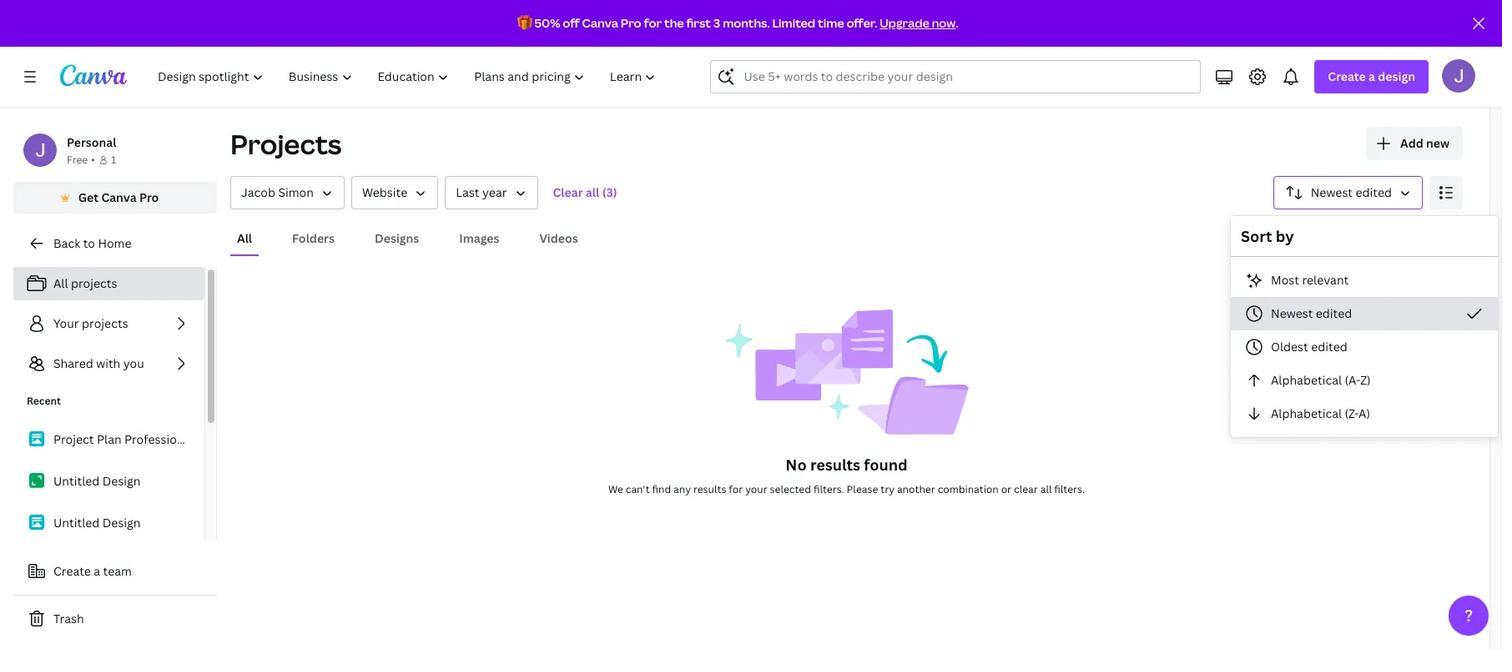Task type: describe. For each thing, give the bounding box(es) containing it.
or
[[1002, 483, 1012, 497]]

Search search field
[[744, 61, 1168, 93]]

your projects
[[53, 316, 128, 331]]

a for design
[[1369, 68, 1376, 84]]

found
[[864, 455, 908, 475]]

jacob simon image
[[1443, 59, 1476, 93]]

1 untitled design from the top
[[53, 473, 141, 489]]

projects for all projects
[[71, 276, 117, 291]]

0 horizontal spatial all
[[586, 185, 600, 200]]

most relevant button
[[1232, 264, 1499, 297]]

find
[[653, 483, 671, 497]]

top level navigation element
[[147, 60, 671, 94]]

newest edited button
[[1232, 297, 1499, 331]]

Sort by button
[[1274, 176, 1424, 210]]

free
[[67, 153, 88, 167]]

no results found we can't find any results for your selected filters. please try another combination or clear all filters.
[[609, 455, 1085, 497]]

0 vertical spatial newest edited
[[1311, 185, 1393, 200]]

months.
[[723, 15, 770, 31]]

create for create a team
[[53, 564, 91, 579]]

alphabetical for alphabetical (z-a)
[[1272, 406, 1343, 422]]

recent
[[27, 394, 61, 408]]

any
[[674, 483, 691, 497]]

🎁 50% off canva pro for the first 3 months. limited time offer. upgrade now .
[[517, 15, 959, 31]]

all for all
[[237, 230, 252, 246]]

1
[[111, 153, 116, 167]]

all button
[[230, 223, 259, 255]]

edited for oldest edited option
[[1312, 339, 1348, 355]]

sort
[[1242, 226, 1273, 246]]

create for create a design
[[1329, 68, 1367, 84]]

selected
[[770, 483, 812, 497]]

projects for your projects
[[82, 316, 128, 331]]

oldest edited button
[[1232, 331, 1499, 364]]

2 untitled design link from the top
[[13, 506, 205, 541]]

folders
[[292, 230, 335, 246]]

clear all (3) link
[[545, 176, 626, 210]]

last
[[456, 185, 480, 200]]

list containing all projects
[[13, 267, 205, 381]]

another
[[897, 483, 936, 497]]

shared with you link
[[13, 347, 205, 381]]

all projects link
[[13, 267, 205, 301]]

1 horizontal spatial pro
[[621, 15, 642, 31]]

0 vertical spatial edited
[[1356, 185, 1393, 200]]

alphabetical (z-a)
[[1272, 406, 1371, 422]]

0 horizontal spatial results
[[694, 483, 727, 497]]

canva inside get canva pro button
[[101, 190, 137, 205]]

most
[[1272, 272, 1300, 288]]

list containing untitled design
[[13, 422, 205, 541]]

back
[[53, 235, 80, 251]]

limited
[[773, 15, 816, 31]]

back to home link
[[13, 227, 217, 261]]

your
[[53, 316, 79, 331]]

edited for newest edited option
[[1317, 306, 1353, 321]]

to
[[83, 235, 95, 251]]

try
[[881, 483, 895, 497]]

1 untitled design link from the top
[[13, 464, 205, 499]]

home
[[98, 235, 132, 251]]

(z-
[[1346, 406, 1359, 422]]

videos
[[540, 230, 578, 246]]

all for all projects
[[53, 276, 68, 291]]

alphabetical (a-z) option
[[1232, 364, 1499, 397]]

all projects
[[53, 276, 117, 291]]

your
[[746, 483, 768, 497]]

alphabetical (a-z) button
[[1232, 364, 1499, 397]]

personal
[[67, 134, 116, 150]]

for inside no results found we can't find any results for your selected filters. please try another combination or clear all filters.
[[729, 483, 743, 497]]

videos button
[[533, 223, 585, 255]]

sort by list box
[[1232, 264, 1499, 431]]

please
[[847, 483, 879, 497]]

offer.
[[847, 15, 878, 31]]

folders button
[[286, 223, 342, 255]]

pro inside button
[[139, 190, 159, 205]]

oldest
[[1272, 339, 1309, 355]]

design
[[1379, 68, 1416, 84]]

50%
[[535, 15, 561, 31]]

alphabetical (a-z)
[[1272, 372, 1371, 388]]

images
[[459, 230, 500, 246]]

shared with you
[[53, 356, 144, 372]]

add new button
[[1368, 127, 1464, 160]]

2 design from the top
[[102, 515, 141, 531]]

you
[[123, 356, 144, 372]]

projects
[[230, 126, 342, 162]]

upgrade
[[880, 15, 930, 31]]

get canva pro
[[78, 190, 159, 205]]

2 filters. from the left
[[1055, 483, 1085, 497]]

oldest edited
[[1272, 339, 1348, 355]]

trash link
[[13, 603, 217, 636]]

a for team
[[94, 564, 100, 579]]

•
[[91, 153, 95, 167]]



Task type: locate. For each thing, give the bounding box(es) containing it.
pro
[[621, 15, 642, 31], [139, 190, 159, 205]]

untitled
[[53, 473, 100, 489], [53, 515, 100, 531]]

1 vertical spatial create
[[53, 564, 91, 579]]

free •
[[67, 153, 95, 167]]

canva right "get"
[[101, 190, 137, 205]]

your projects link
[[13, 307, 205, 341]]

2 alphabetical from the top
[[1272, 406, 1343, 422]]

all left "(3)"
[[586, 185, 600, 200]]

all up your
[[53, 276, 68, 291]]

all
[[586, 185, 600, 200], [1041, 483, 1052, 497]]

can't
[[626, 483, 650, 497]]

0 vertical spatial untitled design link
[[13, 464, 205, 499]]

newest inside option
[[1272, 306, 1314, 321]]

for
[[644, 15, 662, 31], [729, 483, 743, 497]]

create left 'design'
[[1329, 68, 1367, 84]]

jacob simon
[[241, 185, 314, 200]]

create inside button
[[53, 564, 91, 579]]

edited
[[1356, 185, 1393, 200], [1317, 306, 1353, 321], [1312, 339, 1348, 355]]

0 vertical spatial pro
[[621, 15, 642, 31]]

alphabetical down alphabetical (a-z)
[[1272, 406, 1343, 422]]

0 horizontal spatial all
[[53, 276, 68, 291]]

0 horizontal spatial for
[[644, 15, 662, 31]]

clear
[[553, 185, 583, 200]]

a inside dropdown button
[[1369, 68, 1376, 84]]

last year
[[456, 185, 507, 200]]

results up the please
[[811, 455, 861, 475]]

0 vertical spatial list
[[13, 267, 205, 381]]

all inside no results found we can't find any results for your selected filters. please try another combination or clear all filters.
[[1041, 483, 1052, 497]]

newest
[[1311, 185, 1354, 200], [1272, 306, 1314, 321]]

1 vertical spatial for
[[729, 483, 743, 497]]

edited up alphabetical (a-z)
[[1312, 339, 1348, 355]]

shared
[[53, 356, 93, 372]]

designs
[[375, 230, 419, 246]]

newest edited option
[[1232, 297, 1499, 331]]

1 horizontal spatial filters.
[[1055, 483, 1085, 497]]

0 vertical spatial canva
[[582, 15, 619, 31]]

relevant
[[1303, 272, 1349, 288]]

alphabetical
[[1272, 372, 1343, 388], [1272, 406, 1343, 422]]

0 vertical spatial alphabetical
[[1272, 372, 1343, 388]]

alphabetical for alphabetical (a-z)
[[1272, 372, 1343, 388]]

3
[[714, 15, 721, 31]]

year
[[483, 185, 507, 200]]

0 vertical spatial create
[[1329, 68, 1367, 84]]

untitled for second untitled design link from the top
[[53, 515, 100, 531]]

1 horizontal spatial a
[[1369, 68, 1376, 84]]

1 filters. from the left
[[814, 483, 845, 497]]

1 vertical spatial untitled design link
[[13, 506, 205, 541]]

1 vertical spatial all
[[1041, 483, 1052, 497]]

1 list from the top
[[13, 267, 205, 381]]

pro left the
[[621, 15, 642, 31]]

create a design
[[1329, 68, 1416, 84]]

1 alphabetical from the top
[[1272, 372, 1343, 388]]

oldest edited option
[[1232, 331, 1499, 364]]

0 vertical spatial a
[[1369, 68, 1376, 84]]

newest edited down add new 'dropdown button'
[[1311, 185, 1393, 200]]

all inside button
[[237, 230, 252, 246]]

newest edited inside option
[[1272, 306, 1353, 321]]

2 vertical spatial edited
[[1312, 339, 1348, 355]]

all down jacob
[[237, 230, 252, 246]]

create inside dropdown button
[[1329, 68, 1367, 84]]

filters.
[[814, 483, 845, 497], [1055, 483, 1085, 497]]

team
[[103, 564, 132, 579]]

1 vertical spatial pro
[[139, 190, 159, 205]]

edited down add new 'dropdown button'
[[1356, 185, 1393, 200]]

2 list from the top
[[13, 422, 205, 541]]

2 untitled from the top
[[53, 515, 100, 531]]

clear
[[1014, 483, 1038, 497]]

filters. right clear
[[1055, 483, 1085, 497]]

0 horizontal spatial pro
[[139, 190, 159, 205]]

add new
[[1401, 135, 1450, 151]]

most relevant
[[1272, 272, 1349, 288]]

create a team button
[[13, 555, 217, 589]]

Owner button
[[230, 176, 345, 210]]

canva right off at left
[[582, 15, 619, 31]]

add
[[1401, 135, 1424, 151]]

alphabetical (z-a) button
[[1232, 397, 1499, 431]]

results
[[811, 455, 861, 475], [694, 483, 727, 497]]

1 vertical spatial list
[[13, 422, 205, 541]]

0 vertical spatial for
[[644, 15, 662, 31]]

create left team
[[53, 564, 91, 579]]

projects
[[71, 276, 117, 291], [82, 316, 128, 331]]

0 horizontal spatial canva
[[101, 190, 137, 205]]

no
[[786, 455, 807, 475]]

canva
[[582, 15, 619, 31], [101, 190, 137, 205]]

1 vertical spatial canva
[[101, 190, 137, 205]]

a left team
[[94, 564, 100, 579]]

all right clear
[[1041, 483, 1052, 497]]

trash
[[53, 611, 84, 627]]

1 vertical spatial untitled
[[53, 515, 100, 531]]

1 horizontal spatial create
[[1329, 68, 1367, 84]]

new
[[1427, 135, 1450, 151]]

for left the
[[644, 15, 662, 31]]

most relevant option
[[1232, 264, 1499, 297]]

0 vertical spatial untitled design
[[53, 473, 141, 489]]

untitled design link
[[13, 464, 205, 499], [13, 506, 205, 541]]

by
[[1276, 226, 1295, 246]]

(a-
[[1346, 372, 1361, 388]]

1 vertical spatial edited
[[1317, 306, 1353, 321]]

0 horizontal spatial filters.
[[814, 483, 845, 497]]

1 vertical spatial newest edited
[[1272, 306, 1353, 321]]

filters. left the please
[[814, 483, 845, 497]]

for left your
[[729, 483, 743, 497]]

1 horizontal spatial all
[[237, 230, 252, 246]]

alphabetical (z-a) option
[[1232, 397, 1499, 431]]

back to home
[[53, 235, 132, 251]]

a left 'design'
[[1369, 68, 1376, 84]]

projects right your
[[82, 316, 128, 331]]

simon
[[278, 185, 314, 200]]

0 vertical spatial projects
[[71, 276, 117, 291]]

0 vertical spatial all
[[586, 185, 600, 200]]

Category button
[[351, 176, 438, 210]]

1 vertical spatial results
[[694, 483, 727, 497]]

design
[[102, 473, 141, 489], [102, 515, 141, 531]]

(3)
[[603, 185, 618, 200]]

create
[[1329, 68, 1367, 84], [53, 564, 91, 579]]

we
[[609, 483, 624, 497]]

all
[[237, 230, 252, 246], [53, 276, 68, 291]]

off
[[563, 15, 580, 31]]

.
[[956, 15, 959, 31]]

1 horizontal spatial for
[[729, 483, 743, 497]]

edited down relevant
[[1317, 306, 1353, 321]]

1 design from the top
[[102, 473, 141, 489]]

1 horizontal spatial results
[[811, 455, 861, 475]]

list
[[13, 267, 205, 381], [13, 422, 205, 541]]

🎁
[[517, 15, 532, 31]]

1 untitled from the top
[[53, 473, 100, 489]]

0 vertical spatial design
[[102, 473, 141, 489]]

0 vertical spatial all
[[237, 230, 252, 246]]

alphabetical down oldest edited
[[1272, 372, 1343, 388]]

sort by
[[1242, 226, 1295, 246]]

designs button
[[368, 223, 426, 255]]

newest edited down most relevant
[[1272, 306, 1353, 321]]

1 vertical spatial design
[[102, 515, 141, 531]]

the
[[665, 15, 684, 31]]

1 horizontal spatial all
[[1041, 483, 1052, 497]]

Date modified button
[[445, 176, 538, 210]]

create a design button
[[1315, 60, 1429, 94]]

z)
[[1361, 372, 1371, 388]]

1 vertical spatial a
[[94, 564, 100, 579]]

1 vertical spatial projects
[[82, 316, 128, 331]]

create a team
[[53, 564, 132, 579]]

1 vertical spatial alphabetical
[[1272, 406, 1343, 422]]

1 vertical spatial all
[[53, 276, 68, 291]]

projects down back to home at left
[[71, 276, 117, 291]]

0 horizontal spatial create
[[53, 564, 91, 579]]

combination
[[938, 483, 999, 497]]

now
[[932, 15, 956, 31]]

None search field
[[711, 60, 1202, 94]]

0 horizontal spatial a
[[94, 564, 100, 579]]

get
[[78, 190, 99, 205]]

untitled for 1st untitled design link from the top of the page
[[53, 473, 100, 489]]

0 vertical spatial results
[[811, 455, 861, 475]]

upgrade now button
[[880, 15, 956, 31]]

results right any
[[694, 483, 727, 497]]

images button
[[453, 223, 506, 255]]

1 horizontal spatial canva
[[582, 15, 619, 31]]

pro up back to home link
[[139, 190, 159, 205]]

with
[[96, 356, 120, 372]]

1 vertical spatial newest
[[1272, 306, 1314, 321]]

clear all (3)
[[553, 185, 618, 200]]

0 vertical spatial newest
[[1311, 185, 1354, 200]]

2 untitled design from the top
[[53, 515, 141, 531]]

1 vertical spatial untitled design
[[53, 515, 141, 531]]

time
[[818, 15, 845, 31]]

alphabetical inside alphabetical (a-z) button
[[1272, 372, 1343, 388]]

a inside button
[[94, 564, 100, 579]]

get canva pro button
[[13, 182, 217, 214]]

jacob
[[241, 185, 276, 200]]

0 vertical spatial untitled
[[53, 473, 100, 489]]

first
[[687, 15, 711, 31]]

alphabetical inside alphabetical (z-a) button
[[1272, 406, 1343, 422]]

a)
[[1359, 406, 1371, 422]]



Task type: vqa. For each thing, say whether or not it's contained in the screenshot.
the Instagram Reels
no



